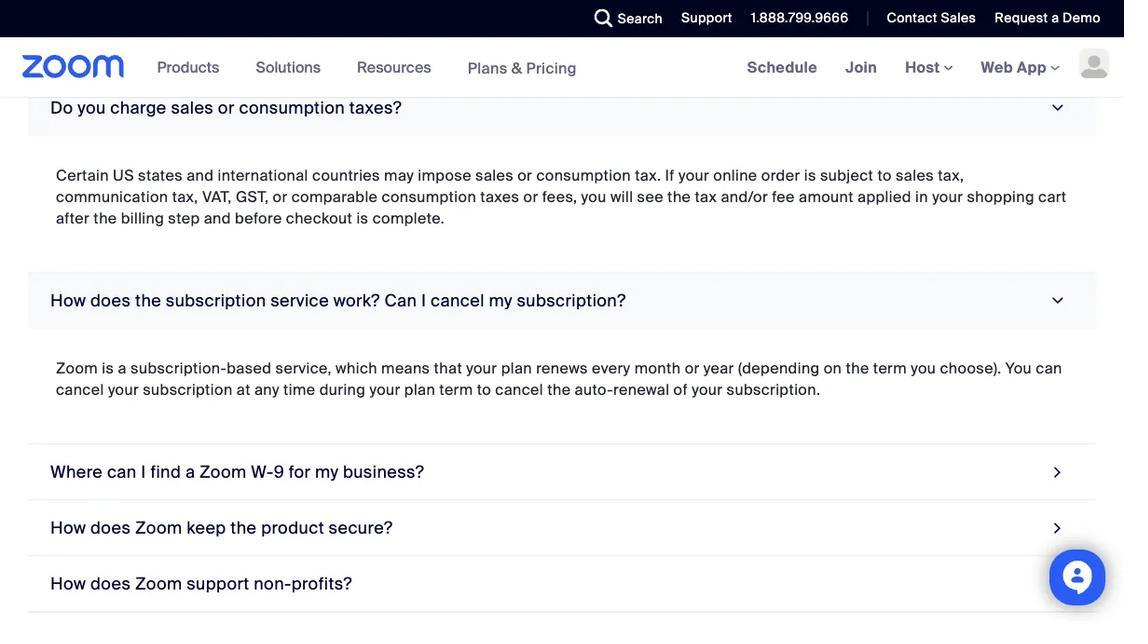Task type: locate. For each thing, give the bounding box(es) containing it.
the right keep
[[231, 518, 257, 539]]

how for how does zoom keep the product secure?
[[50, 518, 86, 539]]

support link
[[668, 0, 738, 37], [682, 9, 733, 27]]

tax
[[695, 187, 717, 206]]

plan down the means
[[405, 380, 436, 400]]

2 horizontal spatial for
[[289, 462, 311, 483]]

my left subscription?
[[489, 290, 513, 312]]

certain
[[56, 165, 109, 185]]

does inside "dropdown button"
[[91, 290, 131, 312]]

plans
[[468, 58, 508, 78]]

contact down cases,
[[109, 15, 166, 35]]

sales up the applied
[[896, 165, 935, 185]]

products
[[157, 57, 220, 77]]

you left choose).
[[911, 358, 937, 378]]

0 vertical spatial tax,
[[938, 165, 965, 185]]

is up amount
[[805, 165, 817, 185]]

and inside in most cases, zoom allows for additional billing cadences such as quarterly. zoom offers pre-paid packages in 1, 2, and 3-year increments. please
[[890, 0, 918, 13]]

see
[[638, 187, 664, 206]]

the down communication
[[94, 208, 117, 228]]

0 vertical spatial i
[[422, 290, 427, 312]]

right image inside the do you charge sales or consumption taxes? dropdown button
[[1046, 99, 1071, 117]]

banner
[[0, 37, 1125, 98]]

1 vertical spatial in
[[916, 187, 929, 206]]

is inside zoom is a subscription-based service, which means that your plan renews every month or year (depending on the term you choose). you can cancel your subscription at any time during your plan term to cancel the auto-renewal of your subscription.
[[102, 358, 114, 378]]

or up taxes
[[518, 165, 533, 185]]

how does the subscription service work? can i cancel my subscription? button
[[28, 274, 1097, 330]]

1.888.799.9666 button up 'schedule'
[[738, 0, 854, 37]]

and down vat,
[[204, 208, 231, 228]]

&
[[512, 58, 523, 78]]

w-
[[251, 462, 274, 483]]

year inside in most cases, zoom allows for additional billing cadences such as quarterly. zoom offers pre-paid packages in 1, 2, and 3-year increments. please
[[937, 0, 967, 13]]

at
[[237, 380, 251, 400]]

contact right "2," at the top right
[[887, 9, 938, 27]]

subscription-
[[131, 358, 227, 378]]

2 horizontal spatial a
[[1052, 9, 1060, 27]]

2 horizontal spatial is
[[805, 165, 817, 185]]

zoom logo image
[[22, 55, 125, 78]]

in inside certain us states and international countries may impose sales or consumption tax. if your online order is subject to sales tax, communication tax, vat, gst, or comparable consumption taxes or fees, you will see the tax and/or fee amount applied in your shopping cart after the billing step and before checkout is complete.
[[916, 187, 929, 206]]

0 vertical spatial plan
[[501, 358, 532, 378]]

cancel up where
[[56, 380, 104, 400]]

how
[[50, 290, 86, 312], [50, 518, 86, 539], [50, 574, 86, 595]]

can inside dropdown button
[[107, 462, 137, 483]]

to inside certain us states and international countries may impose sales or consumption tax. if your online order is subject to sales tax, communication tax, vat, gst, or comparable consumption taxes or fees, you will see the tax and/or fee amount applied in your shopping cart after the billing step and before checkout is complete.
[[878, 165, 892, 185]]

2 does from the top
[[91, 518, 131, 539]]

0 horizontal spatial is
[[102, 358, 114, 378]]

a left demo
[[1052, 9, 1060, 27]]

consumption inside dropdown button
[[239, 97, 345, 119]]

term down that
[[440, 380, 473, 400]]

profits?
[[292, 574, 353, 595]]

1 horizontal spatial cancel
[[431, 290, 485, 312]]

1 horizontal spatial can
[[1037, 358, 1063, 378]]

1 vertical spatial my
[[315, 462, 339, 483]]

consumption down solutions dropdown button
[[239, 97, 345, 119]]

the down renews
[[548, 380, 571, 400]]

you left will
[[582, 187, 607, 206]]

2 vertical spatial for
[[289, 462, 311, 483]]

or down international at the left top
[[273, 187, 288, 206]]

does for how does zoom keep the product secure?
[[91, 518, 131, 539]]

where can i find a zoom w-9 for my business? button
[[28, 445, 1097, 501]]

or
[[218, 97, 235, 119], [518, 165, 533, 185], [273, 187, 288, 206], [524, 187, 539, 206], [685, 358, 700, 378]]

subscription.
[[727, 380, 821, 400]]

billing inside certain us states and international countries may impose sales or consumption tax. if your online order is subject to sales tax, communication tax, vat, gst, or comparable consumption taxes or fees, you will see the tax and/or fee amount applied in your shopping cart after the billing step and before checkout is complete.
[[121, 208, 164, 228]]

does inside dropdown button
[[91, 574, 131, 595]]

1 vertical spatial is
[[357, 208, 369, 228]]

is down comparable
[[357, 208, 369, 228]]

1 horizontal spatial to
[[878, 165, 892, 185]]

my for business?
[[315, 462, 339, 483]]

subscription down subscription-
[[143, 380, 233, 400]]

schedule
[[748, 57, 818, 77]]

2 horizontal spatial sales
[[896, 165, 935, 185]]

or inside zoom is a subscription-based service, which means that your plan renews every month or year (depending on the term you choose). you can cancel your subscription at any time during your plan term to cancel the auto-renewal of your subscription.
[[685, 358, 700, 378]]

0 horizontal spatial i
[[141, 462, 146, 483]]

right image inside how does the subscription service work? can i cancel my subscription? "dropdown button"
[[1046, 293, 1071, 310]]

billing down communication
[[121, 208, 164, 228]]

right image inside where can i find a zoom w-9 for my business? dropdown button
[[1050, 460, 1067, 485]]

1 vertical spatial billing
[[121, 208, 164, 228]]

2 vertical spatial a
[[186, 462, 195, 483]]

i right can
[[422, 290, 427, 312]]

of
[[674, 380, 688, 400]]

for down allows on the left top of page
[[214, 15, 234, 35]]

0 vertical spatial does
[[91, 290, 131, 312]]

3 how from the top
[[50, 574, 86, 595]]

can left find
[[107, 462, 137, 483]]

1 does from the top
[[91, 290, 131, 312]]

1 vertical spatial right image
[[1050, 460, 1067, 485]]

tax,
[[938, 165, 965, 185], [172, 187, 198, 206]]

2 vertical spatial consumption
[[382, 187, 477, 206]]

and up vat,
[[187, 165, 214, 185]]

my right 9
[[315, 462, 339, 483]]

3 does from the top
[[91, 574, 131, 595]]

2 vertical spatial is
[[102, 358, 114, 378]]

0 vertical spatial right image
[[1046, 293, 1071, 310]]

zoom
[[165, 0, 207, 13], [611, 0, 653, 13], [56, 358, 98, 378], [200, 462, 247, 483], [135, 518, 182, 539], [135, 574, 182, 595]]

consumption
[[239, 97, 345, 119], [537, 165, 631, 185], [382, 187, 477, 206]]

term
[[874, 358, 908, 378], [440, 380, 473, 400]]

0 horizontal spatial in
[[843, 0, 855, 13]]

1 vertical spatial tax,
[[172, 187, 198, 206]]

business?
[[343, 462, 425, 483]]

subscription inside zoom is a subscription-based service, which means that your plan renews every month or year (depending on the term you choose). you can cancel your subscription at any time during your plan term to cancel the auto-renewal of your subscription.
[[143, 380, 233, 400]]

0 vertical spatial and
[[890, 0, 918, 13]]

1 vertical spatial you
[[582, 187, 607, 206]]

the
[[668, 187, 691, 206], [94, 208, 117, 228], [135, 290, 162, 312], [846, 358, 870, 378], [548, 380, 571, 400], [231, 518, 257, 539]]

consumption down impose
[[382, 187, 477, 206]]

right image for secure?
[[1050, 516, 1067, 541]]

year left increments.
[[937, 0, 967, 13]]

do you charge sales or consumption taxes?
[[50, 97, 402, 119]]

1 vertical spatial can
[[107, 462, 137, 483]]

in
[[56, 0, 69, 13]]

(depending
[[739, 358, 820, 378]]

1.888.799.9666 button
[[738, 0, 854, 37], [752, 9, 849, 27]]

sales up products
[[170, 15, 210, 35]]

1 vertical spatial to
[[477, 380, 492, 400]]

my inside "dropdown button"
[[489, 290, 513, 312]]

your right of
[[692, 380, 723, 400]]

or down products dropdown button
[[218, 97, 235, 119]]

packages
[[769, 0, 839, 13]]

0 vertical spatial year
[[937, 0, 967, 13]]

1 vertical spatial subscription
[[143, 380, 233, 400]]

plans & pricing link
[[468, 58, 577, 78], [468, 58, 577, 78]]

1 horizontal spatial contact
[[887, 9, 938, 27]]

0 horizontal spatial year
[[704, 358, 735, 378]]

or inside the do you charge sales or consumption taxes? dropdown button
[[218, 97, 235, 119]]

how inside dropdown button
[[50, 574, 86, 595]]

subscription
[[166, 290, 266, 312], [143, 380, 233, 400]]

in
[[843, 0, 855, 13], [916, 187, 929, 206]]

2 horizontal spatial you
[[911, 358, 937, 378]]

1 horizontal spatial for
[[260, 0, 279, 13]]

can inside zoom is a subscription-based service, which means that your plan renews every month or year (depending on the term you choose). you can cancel your subscription at any time during your plan term to cancel the auto-renewal of your subscription.
[[1037, 358, 1063, 378]]

the inside how does the subscription service work? can i cancel my subscription? "dropdown button"
[[135, 290, 162, 312]]

0 horizontal spatial can
[[107, 462, 137, 483]]

1 horizontal spatial sales
[[942, 9, 977, 27]]

right image inside how does zoom keep the product secure? dropdown button
[[1050, 516, 1067, 541]]

0 horizontal spatial billing
[[121, 208, 164, 228]]

demo
[[1063, 9, 1101, 27]]

1 horizontal spatial billing
[[359, 0, 402, 13]]

you right do
[[78, 97, 106, 119]]

2 how from the top
[[50, 518, 86, 539]]

contact sales link
[[873, 0, 981, 37], [887, 9, 977, 27], [109, 15, 210, 35]]

term right the on
[[874, 358, 908, 378]]

0 horizontal spatial for
[[214, 15, 234, 35]]

zoom inside where can i find a zoom w-9 for my business? dropdown button
[[200, 462, 247, 483]]

subscription?
[[517, 290, 626, 312]]

1 horizontal spatial a
[[186, 462, 195, 483]]

0 vertical spatial to
[[878, 165, 892, 185]]

step
[[168, 208, 200, 228]]

the right the on
[[846, 358, 870, 378]]

your left the shopping
[[933, 187, 964, 206]]

contact
[[887, 9, 938, 27], [109, 15, 166, 35]]

host
[[906, 57, 944, 77]]

0 horizontal spatial sales
[[170, 15, 210, 35]]

your
[[679, 165, 710, 185], [933, 187, 964, 206], [467, 358, 498, 378], [108, 380, 139, 400], [370, 380, 401, 400], [692, 380, 723, 400]]

consumption up fees,
[[537, 165, 631, 185]]

billing left cadences
[[359, 0, 402, 13]]

0 horizontal spatial my
[[315, 462, 339, 483]]

1 vertical spatial year
[[704, 358, 735, 378]]

can right you
[[1037, 358, 1063, 378]]

support link left the paid at the right of the page
[[682, 9, 733, 27]]

the up subscription-
[[135, 290, 162, 312]]

in inside in most cases, zoom allows for additional billing cadences such as quarterly. zoom offers pre-paid packages in 1, 2, and 3-year increments. please
[[843, 0, 855, 13]]

i
[[422, 290, 427, 312], [141, 462, 146, 483]]

0 vertical spatial subscription
[[166, 290, 266, 312]]

1 vertical spatial does
[[91, 518, 131, 539]]

app
[[1018, 57, 1047, 77]]

certain us states and international countries may impose sales or consumption tax. if your online order is subject to sales tax, communication tax, vat, gst, or comparable consumption taxes or fees, you will see the tax and/or fee amount applied in your shopping cart after the billing step and before checkout is complete.
[[56, 165, 1067, 228]]

1 how from the top
[[50, 290, 86, 312]]

order
[[762, 165, 801, 185]]

0 vertical spatial right image
[[1046, 99, 1071, 117]]

you inside zoom is a subscription-based service, which means that your plan renews every month or year (depending on the term you choose). you can cancel your subscription at any time during your plan term to cancel the auto-renewal of your subscription.
[[911, 358, 937, 378]]

allows
[[211, 0, 256, 13]]

right image for business?
[[1050, 460, 1067, 485]]

subscription up based
[[166, 290, 266, 312]]

support
[[187, 574, 250, 595]]

2 vertical spatial you
[[911, 358, 937, 378]]

tab list
[[28, 0, 1097, 613]]

i left find
[[141, 462, 146, 483]]

cancel right can
[[431, 290, 485, 312]]

a left subscription-
[[118, 358, 127, 378]]

year
[[937, 0, 967, 13], [704, 358, 735, 378]]

sales up taxes
[[476, 165, 514, 185]]

pre-
[[702, 0, 733, 13]]

1 vertical spatial term
[[440, 380, 473, 400]]

1 vertical spatial a
[[118, 358, 127, 378]]

0 horizontal spatial to
[[477, 380, 492, 400]]

1 horizontal spatial you
[[582, 187, 607, 206]]

is
[[805, 165, 817, 185], [357, 208, 369, 228], [102, 358, 114, 378]]

2 horizontal spatial consumption
[[537, 165, 631, 185]]

in left "1," at the top right of the page
[[843, 0, 855, 13]]

1 vertical spatial plan
[[405, 380, 436, 400]]

right image
[[1046, 293, 1071, 310], [1050, 460, 1067, 485]]

plan left renews
[[501, 358, 532, 378]]

contact for contact sales
[[887, 9, 938, 27]]

the down if
[[668, 187, 691, 206]]

1 horizontal spatial term
[[874, 358, 908, 378]]

2 vertical spatial right image
[[1050, 572, 1067, 597]]

0 vertical spatial how
[[50, 290, 86, 312]]

year up 'subscription.'
[[704, 358, 735, 378]]

a right find
[[186, 462, 195, 483]]

or up of
[[685, 358, 700, 378]]

in right the applied
[[916, 187, 929, 206]]

1 horizontal spatial my
[[489, 290, 513, 312]]

my
[[489, 290, 513, 312], [315, 462, 339, 483]]

how does zoom keep the product secure?
[[50, 518, 393, 539]]

us
[[113, 165, 134, 185]]

1 horizontal spatial year
[[937, 0, 967, 13]]

my inside dropdown button
[[315, 462, 339, 483]]

service,
[[276, 358, 332, 378]]

a inside where can i find a zoom w-9 for my business? dropdown button
[[186, 462, 195, 483]]

support link right search
[[668, 0, 738, 37]]

sales down products dropdown button
[[171, 97, 214, 119]]

3-
[[921, 0, 937, 13]]

1 vertical spatial how
[[50, 518, 86, 539]]

year inside zoom is a subscription-based service, which means that your plan renews every month or year (depending on the term you choose). you can cancel your subscription at any time during your plan term to cancel the auto-renewal of your subscription.
[[704, 358, 735, 378]]

0 horizontal spatial a
[[118, 358, 127, 378]]

how inside dropdown button
[[50, 518, 86, 539]]

the inside how does zoom keep the product secure? dropdown button
[[231, 518, 257, 539]]

banner containing products
[[0, 37, 1125, 98]]

sales
[[942, 9, 977, 27], [170, 15, 210, 35]]

cancel down renews
[[496, 380, 544, 400]]

1 vertical spatial for
[[214, 15, 234, 35]]

resources
[[357, 57, 431, 77]]

based
[[227, 358, 272, 378]]

comparable
[[292, 187, 378, 206]]

request
[[995, 9, 1049, 27]]

1 horizontal spatial i
[[422, 290, 427, 312]]

cancel inside how does the subscription service work? can i cancel my subscription? "dropdown button"
[[431, 290, 485, 312]]

0 vertical spatial my
[[489, 290, 513, 312]]

2 vertical spatial how
[[50, 574, 86, 595]]

and right "2," at the top right
[[890, 0, 918, 13]]

2 horizontal spatial cancel
[[496, 380, 544, 400]]

1 vertical spatial right image
[[1050, 516, 1067, 541]]

1 vertical spatial consumption
[[537, 165, 631, 185]]

amount
[[799, 187, 854, 206]]

0 vertical spatial in
[[843, 0, 855, 13]]

support
[[682, 9, 733, 27]]

0 vertical spatial billing
[[359, 0, 402, 13]]

0 horizontal spatial consumption
[[239, 97, 345, 119]]

1 vertical spatial i
[[141, 462, 146, 483]]

1,
[[859, 0, 869, 13]]

sales right 3-
[[942, 9, 977, 27]]

0 vertical spatial you
[[78, 97, 106, 119]]

tax.
[[635, 165, 662, 185]]

zoom inside zoom is a subscription-based service, which means that your plan renews every month or year (depending on the term you choose). you can cancel your subscription at any time during your plan term to cancel the auto-renewal of your subscription.
[[56, 358, 98, 378]]

0 vertical spatial for
[[260, 0, 279, 13]]

how does the subscription service work? can i cancel my subscription?
[[50, 290, 626, 312]]

0 vertical spatial can
[[1037, 358, 1063, 378]]

for right 9
[[289, 462, 311, 483]]

for up pricing.
[[260, 0, 279, 13]]

0 horizontal spatial contact
[[109, 15, 166, 35]]

does
[[91, 290, 131, 312], [91, 518, 131, 539], [91, 574, 131, 595]]

is left subscription-
[[102, 358, 114, 378]]

1 horizontal spatial tax,
[[938, 165, 965, 185]]

means
[[382, 358, 430, 378]]

sales for contact sales for pricing.
[[170, 15, 210, 35]]

0 vertical spatial term
[[874, 358, 908, 378]]

right image
[[1046, 99, 1071, 117], [1050, 516, 1067, 541], [1050, 572, 1067, 597]]

meetings navigation
[[734, 37, 1125, 98]]

product information navigation
[[143, 37, 591, 98]]

0 horizontal spatial sales
[[171, 97, 214, 119]]

1 horizontal spatial in
[[916, 187, 929, 206]]

how inside "dropdown button"
[[50, 290, 86, 312]]

does inside dropdown button
[[91, 518, 131, 539]]

1 horizontal spatial is
[[357, 208, 369, 228]]

0 vertical spatial consumption
[[239, 97, 345, 119]]

contact inside tab list
[[109, 15, 166, 35]]

2 vertical spatial does
[[91, 574, 131, 595]]

cancel
[[431, 290, 485, 312], [56, 380, 104, 400], [496, 380, 544, 400]]

0 horizontal spatial you
[[78, 97, 106, 119]]



Task type: vqa. For each thing, say whether or not it's contained in the screenshot.
bottommost for
yes



Task type: describe. For each thing, give the bounding box(es) containing it.
solutions
[[256, 57, 321, 77]]

impose
[[418, 165, 472, 185]]

contact for contact sales for pricing.
[[109, 15, 166, 35]]

right image for subscription?
[[1046, 293, 1071, 310]]

contact sales for pricing.
[[109, 15, 292, 35]]

for inside in most cases, zoom allows for additional billing cadences such as quarterly. zoom offers pre-paid packages in 1, 2, and 3-year increments. please
[[260, 0, 279, 13]]

before
[[235, 208, 282, 228]]

increments.
[[971, 0, 1057, 13]]

zoom inside how does zoom support non-profits? dropdown button
[[135, 574, 182, 595]]

profile picture image
[[1080, 48, 1110, 78]]

schedule link
[[734, 37, 832, 97]]

you
[[1006, 358, 1033, 378]]

cases,
[[114, 0, 161, 13]]

0 vertical spatial is
[[805, 165, 817, 185]]

plans & pricing
[[468, 58, 577, 78]]

0 horizontal spatial term
[[440, 380, 473, 400]]

sales for contact sales
[[942, 9, 977, 27]]

online
[[714, 165, 758, 185]]

request a demo
[[995, 9, 1101, 27]]

search button
[[581, 0, 668, 37]]

will
[[611, 187, 634, 206]]

1 horizontal spatial plan
[[501, 358, 532, 378]]

join
[[846, 57, 878, 77]]

shopping
[[968, 187, 1035, 206]]

countries
[[312, 165, 380, 185]]

taxes
[[481, 187, 520, 206]]

auto-
[[575, 380, 614, 400]]

vat,
[[202, 187, 232, 206]]

communication
[[56, 187, 168, 206]]

my for subscription?
[[489, 290, 513, 312]]

during
[[320, 380, 366, 400]]

for inside dropdown button
[[289, 462, 311, 483]]

to inside zoom is a subscription-based service, which means that your plan renews every month or year (depending on the term you choose). you can cancel your subscription at any time during your plan term to cancel the auto-renewal of your subscription.
[[477, 380, 492, 400]]

1 horizontal spatial sales
[[476, 165, 514, 185]]

secure?
[[329, 518, 393, 539]]

tab list containing do you charge sales or consumption taxes?
[[28, 0, 1097, 613]]

cadences
[[406, 0, 477, 13]]

your right that
[[467, 358, 498, 378]]

charge
[[110, 97, 167, 119]]

how does zoom support non-profits? button
[[28, 557, 1097, 613]]

a inside zoom is a subscription-based service, which means that your plan renews every month or year (depending on the term you choose). you can cancel your subscription at any time during your plan term to cancel the auto-renewal of your subscription.
[[118, 358, 127, 378]]

web
[[982, 57, 1014, 77]]

as
[[520, 0, 536, 13]]

search
[[618, 10, 663, 27]]

2 vertical spatial and
[[204, 208, 231, 228]]

zoom is a subscription-based service, which means that your plan renews every month or year (depending on the term you choose). you can cancel your subscription at any time during your plan term to cancel the auto-renewal of your subscription.
[[56, 358, 1063, 400]]

how for how does zoom support non-profits?
[[50, 574, 86, 595]]

fee
[[772, 187, 795, 206]]

i inside "dropdown button"
[[422, 290, 427, 312]]

billing inside in most cases, zoom allows for additional billing cadences such as quarterly. zoom offers pre-paid packages in 1, 2, and 3-year increments. please
[[359, 0, 402, 13]]

where can i find a zoom w-9 for my business?
[[50, 462, 425, 483]]

web app button
[[982, 57, 1060, 77]]

join link
[[832, 37, 892, 97]]

checkout
[[286, 208, 353, 228]]

1.888.799.9666 button up schedule link
[[752, 9, 849, 27]]

right image inside how does zoom support non-profits? dropdown button
[[1050, 572, 1067, 597]]

can
[[385, 290, 417, 312]]

which
[[336, 358, 378, 378]]

2,
[[873, 0, 886, 13]]

subject
[[821, 165, 874, 185]]

web app
[[982, 57, 1047, 77]]

you inside dropdown button
[[78, 97, 106, 119]]

on
[[824, 358, 842, 378]]

offers
[[657, 0, 699, 13]]

contact sales
[[887, 9, 977, 27]]

0 horizontal spatial tax,
[[172, 187, 198, 206]]

in most cases, zoom allows for additional billing cadences such as quarterly. zoom offers pre-paid packages in 1, 2, and 3-year increments. please
[[56, 0, 1057, 35]]

where
[[50, 462, 103, 483]]

your down the means
[[370, 380, 401, 400]]

0 horizontal spatial cancel
[[56, 380, 104, 400]]

pricing
[[526, 58, 577, 78]]

does for how does zoom support non-profits?
[[91, 574, 131, 595]]

renews
[[536, 358, 588, 378]]

applied
[[858, 187, 912, 206]]

or left fees,
[[524, 187, 539, 206]]

states
[[138, 165, 183, 185]]

non-
[[254, 574, 292, 595]]

time
[[284, 380, 316, 400]]

additional
[[283, 0, 355, 13]]

do you charge sales or consumption taxes? button
[[28, 81, 1097, 136]]

sales inside dropdown button
[[171, 97, 214, 119]]

does for how does the subscription service work? can i cancel my subscription?
[[91, 290, 131, 312]]

how does zoom support non-profits?
[[50, 574, 353, 595]]

your down subscription-
[[108, 380, 139, 400]]

9
[[274, 462, 285, 483]]

that
[[434, 358, 463, 378]]

you inside certain us states and international countries may impose sales or consumption tax. if your online order is subject to sales tax, communication tax, vat, gst, or comparable consumption taxes or fees, you will see the tax and/or fee amount applied in your shopping cart after the billing step and before checkout is complete.
[[582, 187, 607, 206]]

any
[[255, 380, 280, 400]]

0 horizontal spatial plan
[[405, 380, 436, 400]]

gst,
[[236, 187, 269, 206]]

choose).
[[941, 358, 1002, 378]]

after
[[56, 208, 90, 228]]

paid
[[733, 0, 765, 13]]

zoom inside how does zoom keep the product secure? dropdown button
[[135, 518, 182, 539]]

0 vertical spatial a
[[1052, 9, 1060, 27]]

how does zoom keep the product secure? button
[[28, 501, 1097, 557]]

do
[[50, 97, 73, 119]]

i inside dropdown button
[[141, 462, 146, 483]]

subscription inside "dropdown button"
[[166, 290, 266, 312]]

and/or
[[721, 187, 769, 206]]

1 vertical spatial and
[[187, 165, 214, 185]]

fees,
[[543, 187, 578, 206]]

international
[[218, 165, 309, 185]]

your right if
[[679, 165, 710, 185]]

keep
[[187, 518, 226, 539]]

how for how does the subscription service work? can i cancel my subscription?
[[50, 290, 86, 312]]

right image for taxes?
[[1046, 99, 1071, 117]]

may
[[384, 165, 414, 185]]

taxes?
[[350, 97, 402, 119]]

month
[[635, 358, 681, 378]]

1 horizontal spatial consumption
[[382, 187, 477, 206]]

if
[[665, 165, 675, 185]]

most
[[73, 0, 110, 13]]



